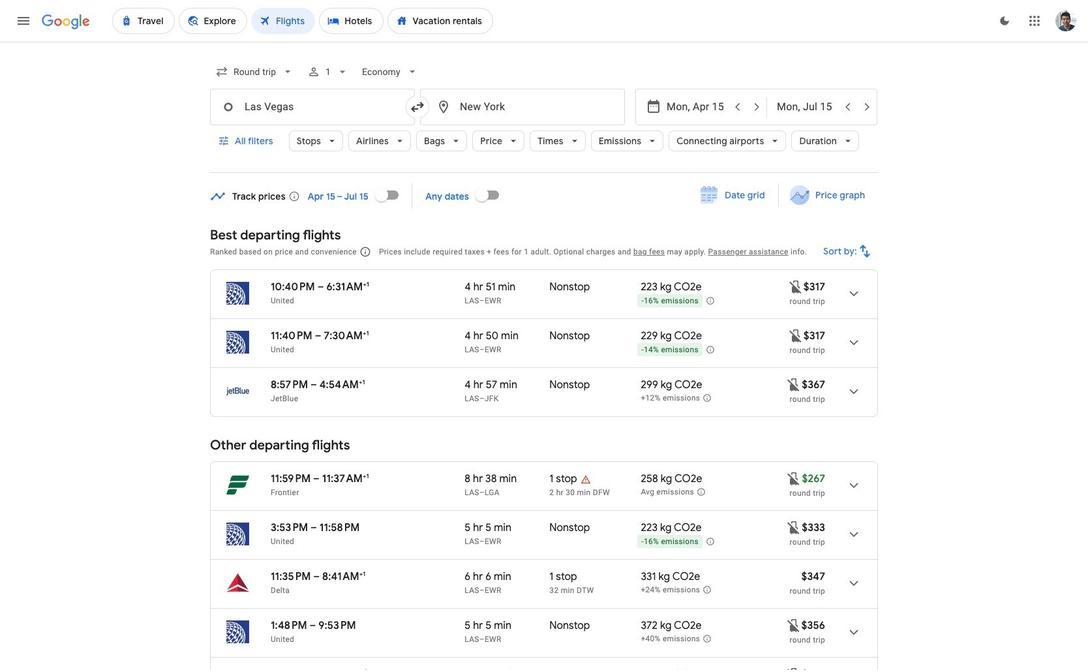 Task type: locate. For each thing, give the bounding box(es) containing it.
None search field
[[210, 56, 878, 173]]

total duration 5 hr 5 min. element for fifth 'nonstop flight.' "element" from the top of the page
[[465, 619, 550, 634]]

this price for this flight doesn't include overhead bin access. if you need a carry-on bag, use the bags filter to update prices. image down 347 us dollars text box
[[786, 618, 802, 633]]

total duration 4 hr 55 min. element
[[465, 668, 550, 670]]

Arrival time: 7:30 AM on  Tuesday, April 16. text field
[[324, 329, 369, 343]]

learn more about tracked prices image
[[288, 190, 300, 202]]

main content
[[210, 179, 878, 670]]

nonstop flight. element for total duration 4 hr 57 min. element at the bottom
[[550, 378, 590, 393]]

1 vertical spatial this price for this flight doesn't include overhead bin access. if you need a carry-on bag, use the bags filter to update prices. image
[[788, 328, 804, 344]]

nonstop flight. element for total duration 4 hr 50 min. element
[[550, 329, 590, 344]]

Arrival time: 11:37 AM on  Tuesday, April 16. text field
[[322, 472, 369, 485]]

317 US dollars text field
[[804, 281, 825, 294]]

total duration 5 hr 5 min. element up 'total duration 4 hr 55 min.' element
[[465, 619, 550, 634]]

this price for this flight doesn't include overhead bin access. if you need a carry-on bag, use the bags filter to update prices. image up 347 us dollars text box
[[786, 520, 802, 535]]

2 vertical spatial this price for this flight doesn't include overhead bin access. if you need a carry-on bag, use the bags filter to update prices. image
[[786, 377, 802, 392]]

1 vertical spatial this price for this flight doesn't include overhead bin access. if you need a carry-on bag, use the bags filter to update prices. image
[[786, 520, 802, 535]]

total duration 5 hr 5 min. element for 2nd 'nonstop flight.' "element" from the bottom of the page
[[465, 521, 550, 536]]

total duration 5 hr 5 min. element
[[465, 521, 550, 536], [465, 619, 550, 634]]

leaves harry reid international airport at 3:53 pm on monday, april 15 and arrives at newark liberty international airport at 11:58 pm on monday, april 15. element
[[271, 521, 360, 534]]

2 nonstop flight. element from the top
[[550, 329, 590, 344]]

0 vertical spatial 367 us dollars text field
[[802, 378, 825, 391]]

leaves harry reid international airport at 11:40 pm on monday, april 15 and arrives at newark liberty international airport at 7:30 am on tuesday, april 16. element
[[271, 329, 369, 343]]

1 stop flight. element
[[550, 472, 577, 487], [550, 570, 577, 585]]

1 367 us dollars text field from the top
[[802, 378, 825, 391]]

this price for this flight doesn't include overhead bin access. if you need a carry-on bag, use the bags filter to update prices. image
[[788, 279, 804, 295], [788, 328, 804, 344], [786, 377, 802, 392]]

leaves harry reid international airport at 8:57 pm on monday, april 15 and arrives at john f. kennedy international airport at 4:54 am on tuesday, april 16. element
[[271, 378, 365, 391]]

Return text field
[[777, 89, 837, 125]]

367 us dollars text field down 356 us dollars 'text field'
[[802, 668, 825, 670]]

this price for this flight doesn't include overhead bin access. if you need a carry-on bag, use the bags filter to update prices. image up the 333 us dollars text field
[[786, 471, 802, 486]]

nonstop flight. element
[[550, 281, 590, 296], [550, 329, 590, 344], [550, 378, 590, 393], [550, 521, 590, 536], [550, 619, 590, 634]]

367 us dollars text field down 317 us dollars text box
[[802, 378, 825, 391]]

3 nonstop flight. element from the top
[[550, 378, 590, 393]]

1 1 stop flight. element from the top
[[550, 472, 577, 487]]

Arrival time: 7:54 AM on  Tuesday, April 16. text field
[[322, 668, 367, 670]]

1 total duration 5 hr 5 min. element from the top
[[465, 521, 550, 536]]

0 vertical spatial 1 stop flight. element
[[550, 472, 577, 487]]

Departure text field
[[667, 89, 727, 125]]

this price for this flight doesn't include overhead bin access. if you need a carry-on bag, use the bags filter to update prices. image
[[786, 471, 802, 486], [786, 520, 802, 535], [786, 618, 802, 633]]

None field
[[210, 60, 300, 84], [357, 60, 424, 84], [210, 60, 300, 84], [357, 60, 424, 84]]

2 vertical spatial this price for this flight doesn't include overhead bin access. if you need a carry-on bag, use the bags filter to update prices. image
[[786, 618, 802, 633]]

317 US dollars text field
[[804, 329, 825, 343]]

1 vertical spatial 367 us dollars text field
[[802, 668, 825, 670]]

0 vertical spatial total duration 5 hr 5 min. element
[[465, 521, 550, 536]]

find the best price region
[[210, 179, 878, 217]]

0 vertical spatial this price for this flight doesn't include overhead bin access. if you need a carry-on bag, use the bags filter to update prices. image
[[788, 279, 804, 295]]

1 nonstop flight. element from the top
[[550, 281, 590, 296]]

Departure time: 1:48 PM. text field
[[271, 619, 307, 632]]

Departure time: 11:59 PM. text field
[[271, 472, 311, 485]]

1 vertical spatial 1 stop flight. element
[[550, 570, 577, 585]]

change appearance image
[[989, 5, 1020, 37]]

this price for this flight doesn't include overhead bin access. if you need a carry-on bag, use the bags filter to update prices. image for 317 us dollars text field
[[788, 279, 804, 295]]

1 vertical spatial total duration 5 hr 5 min. element
[[465, 619, 550, 634]]

4 nonstop flight. element from the top
[[550, 521, 590, 536]]

flight details. leaves harry reid international airport at 10:40 pm on monday, april 15 and arrives at newark liberty international airport at 6:31 am on tuesday, april 16. image
[[838, 278, 870, 309]]

this price for this flight doesn't include overhead bin access. if you need a carry-on bag, use the bags filter to update prices. image for 317 us dollars text box
[[788, 328, 804, 344]]

367 US dollars text field
[[802, 378, 825, 391], [802, 668, 825, 670]]

2 total duration 5 hr 5 min. element from the top
[[465, 619, 550, 634]]

learn more about ranking image
[[359, 246, 371, 258]]

Where to? text field
[[420, 89, 625, 125]]

0 vertical spatial this price for this flight doesn't include overhead bin access. if you need a carry-on bag, use the bags filter to update prices. image
[[786, 471, 802, 486]]

total duration 5 hr 5 min. element down total duration 8 hr 38 min. element
[[465, 521, 550, 536]]

loading results progress bar
[[0, 42, 1088, 44]]



Task type: describe. For each thing, give the bounding box(es) containing it.
total duration 4 hr 51 min. element
[[465, 281, 550, 296]]

this price for this flight doesn't include overhead bin access. if you need a carry-on bag, use the bags filter to update prices. image for 2nd '367 us dollars' text field from the bottom of the page
[[786, 377, 802, 392]]

leaves harry reid international airport at 11:35 pm on monday, april 15 and arrives at newark liberty international airport at 8:41 am on tuesday, april 16. element
[[271, 570, 366, 583]]

Departure time: 10:40 PM. text field
[[271, 281, 315, 294]]

347 US dollars text field
[[801, 570, 825, 583]]

main menu image
[[16, 13, 31, 29]]

Where from? text field
[[210, 89, 415, 125]]

5 nonstop flight. element from the top
[[550, 619, 590, 634]]

333 US dollars text field
[[802, 521, 825, 534]]

swap origin and destination. image
[[410, 99, 425, 115]]

total duration 6 hr 6 min. element
[[465, 570, 550, 585]]

total duration 4 hr 50 min. element
[[465, 329, 550, 344]]

this price for this flight doesn't include overhead bin access. if you need a carry-on bag, use the bags filter to update prices. image for 356 us dollars 'text field'
[[786, 618, 802, 633]]

total duration 8 hr 38 min. element
[[465, 472, 550, 487]]

Arrival time: 11:58 PM. text field
[[320, 521, 360, 534]]

leaves harry reid international airport at 11:59 pm on monday, april 15 and arrives at laguardia airport at 11:37 am on tuesday, april 16. element
[[271, 472, 369, 485]]

this price for this flight doesn't include overhead bin access. if you need a carry-on bag, use the bags filter to update prices. image for the 333 us dollars text field
[[786, 520, 802, 535]]

Arrival time: 4:54 AM on  Tuesday, April 16. text field
[[320, 378, 365, 391]]

leaves harry reid international airport at 1:48 pm on monday, april 15 and arrives at newark liberty international airport at 9:53 pm on monday, april 15. element
[[271, 619, 356, 632]]

Departure time: 11:35 PM. text field
[[271, 570, 311, 583]]

2 1 stop flight. element from the top
[[550, 570, 577, 585]]

nonstop flight. element for total duration 4 hr 51 min. element
[[550, 281, 590, 296]]

267 US dollars text field
[[802, 472, 825, 485]]

Arrival time: 9:53 PM. text field
[[319, 619, 356, 632]]

Arrival time: 6:31 AM on  Tuesday, April 16. text field
[[326, 280, 369, 294]]

Departure time: 3:53 PM. text field
[[271, 521, 308, 534]]

Departure time: 8:57 PM. text field
[[271, 378, 308, 391]]

2 367 us dollars text field from the top
[[802, 668, 825, 670]]

leaves harry reid international airport at 10:40 pm on monday, april 15 and arrives at newark liberty international airport at 6:31 am on tuesday, april 16. element
[[271, 280, 369, 294]]

Arrival time: 8:41 AM on  Tuesday, April 16. text field
[[322, 570, 366, 583]]

356 US dollars text field
[[802, 619, 825, 632]]

this price for this flight doesn't include overhead bin access. if you need a carry-on bag, use the bags filter to update prices. image for 267 us dollars text field
[[786, 471, 802, 486]]

Departure time: 11:40 PM. text field
[[271, 329, 312, 343]]

total duration 4 hr 57 min. element
[[465, 378, 550, 393]]



Task type: vqa. For each thing, say whether or not it's contained in the screenshot.
$282 at the top right
no



